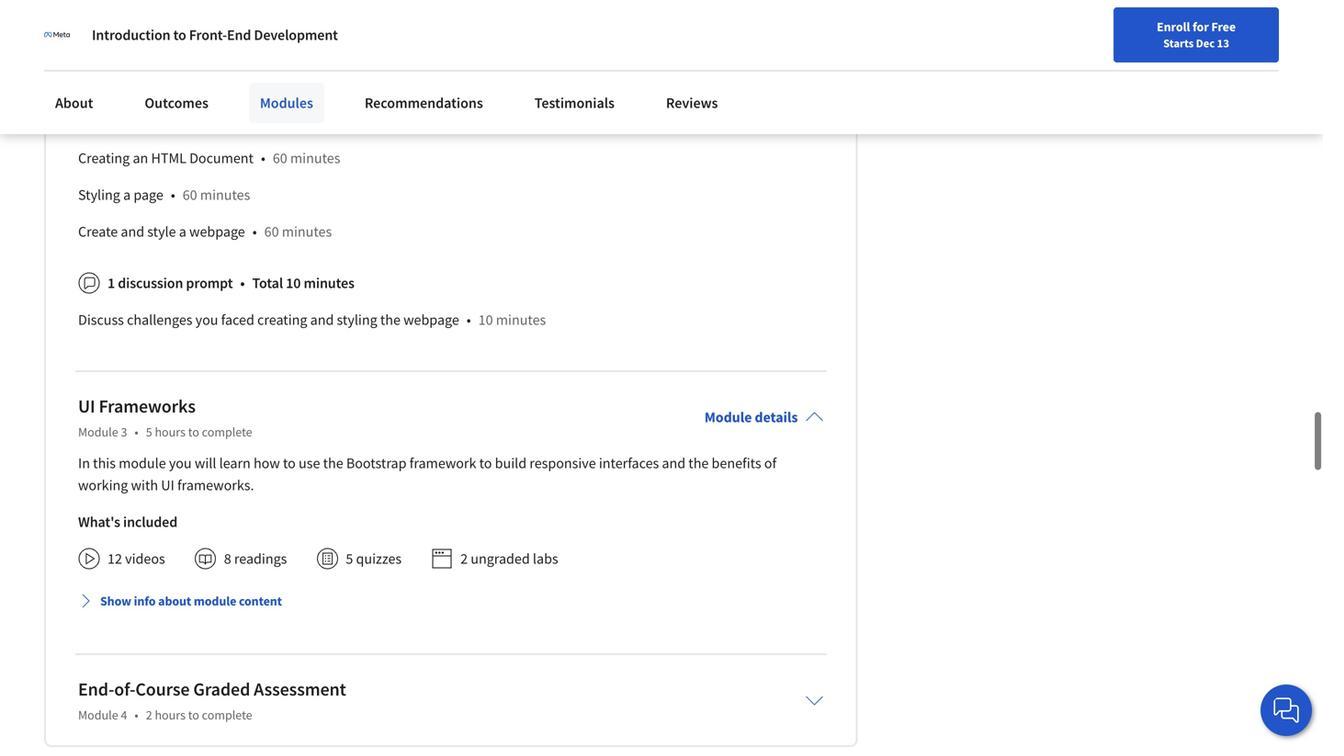 Task type: vqa. For each thing, say whether or not it's contained in the screenshot.
the right DATE:
no



Task type: describe. For each thing, give the bounding box(es) containing it.
1 vertical spatial html
[[151, 149, 187, 168]]

working
[[78, 476, 128, 495]]

info
[[134, 593, 156, 610]]

responsive
[[530, 454, 596, 473]]

13
[[1218, 36, 1230, 51]]

quizzes
[[356, 550, 402, 568]]

1 discussion prompt
[[108, 274, 233, 293]]

challenges
[[127, 311, 193, 329]]

use
[[299, 454, 320, 473]]

reviews link
[[655, 83, 729, 123]]

document
[[189, 149, 254, 168]]

ungraded
[[471, 550, 530, 568]]

end-of-course graded assessment module 4 • 2 hours to complete
[[78, 678, 346, 724]]

• inside end-of-course graded assessment module 4 • 2 hours to complete
[[135, 707, 139, 724]]

style
[[147, 223, 176, 241]]

12 videos
[[108, 550, 165, 568]]

about
[[55, 94, 93, 112]]

create and style a webpage • 60 minutes
[[78, 223, 332, 241]]

discuss challenges you faced creating and styling the webpage • 10 minutes
[[78, 311, 546, 329]]

introduction to front-end development
[[92, 26, 338, 44]]

interfaces
[[599, 454, 659, 473]]

1
[[108, 274, 115, 293]]

what's
[[78, 513, 120, 532]]

check
[[150, 24, 188, 42]]

styling a page • 60 minutes
[[78, 186, 250, 204]]

1 horizontal spatial 5
[[346, 550, 353, 568]]

8 readings
[[224, 550, 287, 568]]

css
[[193, 61, 216, 79]]

15
[[276, 61, 291, 79]]

in
[[78, 454, 90, 473]]

in this module you will learn how to use the bootstrap framework to build responsive interfaces and the benefits of working with ui frameworks.
[[78, 454, 777, 495]]

4
[[121, 707, 127, 724]]

reviews
[[666, 94, 718, 112]]

starts
[[1164, 36, 1194, 51]]

about
[[158, 593, 191, 610]]

0 vertical spatial webpage
[[189, 223, 245, 241]]

bootstrap
[[346, 454, 407, 473]]

readings
[[234, 550, 287, 568]]

styling
[[337, 311, 378, 329]]

5 inside ui frameworks module 3 • 5 hours to complete
[[146, 424, 152, 441]]

coursera image
[[22, 15, 139, 44]]

create
[[78, 223, 118, 241]]

module details
[[705, 408, 798, 427]]

for
[[1193, 18, 1210, 35]]

ui inside in this module you will learn how to use the bootstrap framework to build responsive interfaces and the benefits of working with ui frameworks.
[[161, 476, 174, 495]]

show info about module content button
[[71, 585, 290, 618]]

• total 10 minutes
[[240, 274, 355, 293]]

check:
[[150, 61, 190, 79]]

build
[[495, 454, 527, 473]]

knowledge check - getting started with html
[[78, 24, 358, 42]]

outcomes link
[[134, 83, 220, 123]]

chat with us image
[[1272, 696, 1302, 725]]

end-
[[78, 678, 114, 701]]

enroll
[[1157, 18, 1191, 35]]

ui frameworks module 3 • 5 hours to complete
[[78, 395, 252, 441]]

show info about module content
[[100, 593, 282, 610]]

details
[[755, 408, 798, 427]]

how
[[254, 454, 280, 473]]

1 horizontal spatial a
[[179, 223, 186, 241]]

of-
[[114, 678, 135, 701]]

started
[[246, 24, 289, 42]]

knowledge for knowledge check: css basics • 15 minutes
[[78, 61, 147, 79]]

frameworks.
[[177, 476, 254, 495]]

1 horizontal spatial 10
[[479, 311, 493, 329]]

assignments
[[206, 112, 285, 131]]

discussion
[[118, 274, 183, 293]]

0 vertical spatial 60
[[273, 149, 287, 168]]

course
[[135, 678, 190, 701]]

2 horizontal spatial the
[[689, 454, 709, 473]]

3 programming assignments • total 180 minutes
[[108, 112, 414, 131]]

testimonials link
[[524, 83, 626, 123]]

this
[[93, 454, 116, 473]]

what's included
[[78, 513, 178, 532]]

framework
[[410, 454, 477, 473]]

modules
[[260, 94, 313, 112]]

content
[[239, 593, 282, 610]]

modules link
[[249, 83, 324, 123]]

and inside in this module you will learn how to use the bootstrap framework to build responsive interfaces and the benefits of working with ui frameworks.
[[662, 454, 686, 473]]

with inside in this module you will learn how to use the bootstrap framework to build responsive interfaces and the benefits of working with ui frameworks.
[[131, 476, 158, 495]]

outcomes
[[145, 94, 209, 112]]

prompt
[[186, 274, 233, 293]]

module inside in this module you will learn how to use the bootstrap framework to build responsive interfaces and the benefits of working with ui frameworks.
[[119, 454, 166, 473]]

development
[[254, 26, 338, 44]]

getting
[[198, 24, 243, 42]]

labs
[[533, 550, 559, 568]]

complete inside end-of-course graded assessment module 4 • 2 hours to complete
[[202, 707, 252, 724]]

frameworks
[[99, 395, 196, 418]]

introduction
[[92, 26, 171, 44]]

to left use
[[283, 454, 296, 473]]



Task type: locate. For each thing, give the bounding box(es) containing it.
to
[[173, 26, 186, 44], [188, 424, 199, 441], [283, 454, 296, 473], [480, 454, 492, 473], [188, 707, 199, 724]]

1 horizontal spatial 3
[[121, 424, 127, 441]]

to down graded
[[188, 707, 199, 724]]

5
[[146, 424, 152, 441], [346, 550, 353, 568]]

and left styling
[[310, 311, 334, 329]]

module inside ui frameworks module 3 • 5 hours to complete
[[78, 424, 118, 441]]

-
[[190, 24, 195, 42]]

knowledge check: css basics • 15 minutes
[[78, 61, 344, 79]]

page
[[134, 186, 163, 204]]

menu item
[[972, 18, 1091, 78]]

free
[[1212, 18, 1236, 35]]

you left will
[[169, 454, 192, 473]]

0 horizontal spatial webpage
[[189, 223, 245, 241]]

1 vertical spatial 10
[[479, 311, 493, 329]]

creating
[[257, 311, 307, 329]]

module inside end-of-course graded assessment module 4 • 2 hours to complete
[[78, 707, 118, 724]]

ui inside ui frameworks module 3 • 5 hours to complete
[[78, 395, 95, 418]]

meta image
[[44, 22, 70, 48]]

1 vertical spatial 2
[[146, 707, 152, 724]]

included
[[123, 513, 178, 532]]

180
[[338, 112, 360, 131]]

0 horizontal spatial ui
[[78, 395, 95, 418]]

0 vertical spatial 10
[[286, 274, 301, 293]]

the right use
[[323, 454, 343, 473]]

webpage right styling
[[404, 311, 459, 329]]

and
[[121, 223, 144, 241], [310, 311, 334, 329], [662, 454, 686, 473]]

10
[[286, 274, 301, 293], [479, 311, 493, 329]]

knowledge right meta icon
[[78, 24, 147, 42]]

1 vertical spatial a
[[179, 223, 186, 241]]

1 vertical spatial webpage
[[404, 311, 459, 329]]

enroll for free starts dec 13
[[1157, 18, 1236, 51]]

1 horizontal spatial and
[[310, 311, 334, 329]]

programming
[[118, 112, 203, 131]]

hours down course
[[155, 707, 186, 724]]

about link
[[44, 83, 104, 123]]

recommendations link
[[354, 83, 494, 123]]

1 vertical spatial hours
[[155, 707, 186, 724]]

total left the 180
[[304, 112, 335, 131]]

60 down 3 programming assignments • total 180 minutes on the top left of the page
[[273, 149, 287, 168]]

learn
[[219, 454, 251, 473]]

0 vertical spatial ui
[[78, 395, 95, 418]]

with inside hide info about module content region
[[292, 24, 319, 42]]

module right this
[[119, 454, 166, 473]]

1 vertical spatial total
[[252, 274, 283, 293]]

complete down graded
[[202, 707, 252, 724]]

end
[[227, 26, 251, 44]]

webpage up prompt
[[189, 223, 245, 241]]

html
[[322, 24, 358, 42], [151, 149, 187, 168]]

the left the benefits
[[689, 454, 709, 473]]

0 horizontal spatial you
[[169, 454, 192, 473]]

2 right 4 at the left
[[146, 707, 152, 724]]

2 vertical spatial 60
[[264, 223, 279, 241]]

dec
[[1197, 36, 1215, 51]]

0 horizontal spatial and
[[121, 223, 144, 241]]

60
[[273, 149, 287, 168], [183, 186, 197, 204], [264, 223, 279, 241]]

0 horizontal spatial a
[[123, 186, 131, 204]]

graded
[[193, 678, 250, 701]]

1 horizontal spatial html
[[322, 24, 358, 42]]

0 horizontal spatial 2
[[146, 707, 152, 724]]

2 vertical spatial and
[[662, 454, 686, 473]]

1 horizontal spatial ui
[[161, 476, 174, 495]]

0 horizontal spatial 10
[[286, 274, 301, 293]]

None search field
[[262, 11, 565, 48]]

0 vertical spatial 2
[[461, 550, 468, 568]]

5 down frameworks
[[146, 424, 152, 441]]

1 vertical spatial complete
[[202, 707, 252, 724]]

0 vertical spatial you
[[196, 311, 218, 329]]

2 hours from the top
[[155, 707, 186, 724]]

will
[[195, 454, 216, 473]]

you inside hide info about module content region
[[196, 311, 218, 329]]

module right about
[[194, 593, 237, 610]]

knowledge down introduction
[[78, 61, 147, 79]]

0 vertical spatial 5
[[146, 424, 152, 441]]

creating
[[78, 149, 130, 168]]

0 vertical spatial with
[[292, 24, 319, 42]]

2 left ungraded
[[461, 550, 468, 568]]

1 complete from the top
[[202, 424, 252, 441]]

0 horizontal spatial module
[[119, 454, 166, 473]]

a
[[123, 186, 131, 204], [179, 223, 186, 241]]

1 vertical spatial ui
[[161, 476, 174, 495]]

you left faced
[[196, 311, 218, 329]]

show notifications image
[[1110, 23, 1132, 45]]

knowledge for knowledge check - getting started with html
[[78, 24, 147, 42]]

0 vertical spatial a
[[123, 186, 131, 204]]

and right interfaces
[[662, 454, 686, 473]]

•
[[264, 61, 269, 79], [292, 112, 297, 131], [261, 149, 266, 168], [171, 186, 175, 204], [253, 223, 257, 241], [240, 274, 245, 293], [467, 311, 471, 329], [135, 424, 139, 441], [135, 707, 139, 724]]

0 vertical spatial and
[[121, 223, 144, 241]]

and left style
[[121, 223, 144, 241]]

module up the benefits
[[705, 408, 752, 427]]

ui
[[78, 395, 95, 418], [161, 476, 174, 495]]

60 up create and style a webpage • 60 minutes on the left top of page
[[183, 186, 197, 204]]

0 horizontal spatial with
[[131, 476, 158, 495]]

0 horizontal spatial the
[[323, 454, 343, 473]]

1 horizontal spatial you
[[196, 311, 218, 329]]

1 vertical spatial with
[[131, 476, 158, 495]]

3 inside ui frameworks module 3 • 5 hours to complete
[[121, 424, 127, 441]]

1 horizontal spatial webpage
[[404, 311, 459, 329]]

assessment
[[254, 678, 346, 701]]

to inside end-of-course graded assessment module 4 • 2 hours to complete
[[188, 707, 199, 724]]

module down end-
[[78, 707, 118, 724]]

0 vertical spatial html
[[322, 24, 358, 42]]

5 quizzes
[[346, 550, 402, 568]]

8
[[224, 550, 231, 568]]

recommendations
[[365, 94, 483, 112]]

0 horizontal spatial 3
[[108, 112, 115, 131]]

2 complete from the top
[[202, 707, 252, 724]]

0 vertical spatial hours
[[155, 424, 186, 441]]

creating an html document • 60 minutes
[[78, 149, 341, 168]]

module
[[705, 408, 752, 427], [78, 424, 118, 441], [78, 707, 118, 724]]

ui up included
[[161, 476, 174, 495]]

1 vertical spatial module
[[194, 593, 237, 610]]

1 horizontal spatial the
[[380, 311, 401, 329]]

0 vertical spatial total
[[304, 112, 335, 131]]

1 knowledge from the top
[[78, 24, 147, 42]]

front-
[[189, 26, 227, 44]]

testimonials
[[535, 94, 615, 112]]

0 vertical spatial knowledge
[[78, 24, 147, 42]]

0 horizontal spatial html
[[151, 149, 187, 168]]

hours
[[155, 424, 186, 441], [155, 707, 186, 724]]

an
[[133, 149, 148, 168]]

with right started
[[292, 24, 319, 42]]

html right an
[[151, 149, 187, 168]]

0 vertical spatial 3
[[108, 112, 115, 131]]

show
[[100, 593, 131, 610]]

2 inside end-of-course graded assessment module 4 • 2 hours to complete
[[146, 707, 152, 724]]

1 horizontal spatial total
[[304, 112, 335, 131]]

1 vertical spatial knowledge
[[78, 61, 147, 79]]

1 horizontal spatial module
[[194, 593, 237, 610]]

basics
[[219, 61, 257, 79]]

the inside hide info about module content region
[[380, 311, 401, 329]]

benefits
[[712, 454, 762, 473]]

hours down frameworks
[[155, 424, 186, 441]]

with up included
[[131, 476, 158, 495]]

faced
[[221, 311, 255, 329]]

1 vertical spatial and
[[310, 311, 334, 329]]

2 knowledge from the top
[[78, 61, 147, 79]]

to left build
[[480, 454, 492, 473]]

styling
[[78, 186, 120, 204]]

0 vertical spatial module
[[119, 454, 166, 473]]

webpage
[[189, 223, 245, 241], [404, 311, 459, 329]]

complete inside ui frameworks module 3 • 5 hours to complete
[[202, 424, 252, 441]]

the right styling
[[380, 311, 401, 329]]

• inside ui frameworks module 3 • 5 hours to complete
[[135, 424, 139, 441]]

1 vertical spatial 5
[[346, 550, 353, 568]]

total
[[304, 112, 335, 131], [252, 274, 283, 293]]

60 up • total 10 minutes
[[264, 223, 279, 241]]

you inside in this module you will learn how to use the bootstrap framework to build responsive interfaces and the benefits of working with ui frameworks.
[[169, 454, 192, 473]]

1 hours from the top
[[155, 424, 186, 441]]

discuss
[[78, 311, 124, 329]]

to up will
[[188, 424, 199, 441]]

3 up creating
[[108, 112, 115, 131]]

a right style
[[179, 223, 186, 241]]

2 ungraded labs
[[461, 550, 559, 568]]

a left page
[[123, 186, 131, 204]]

complete
[[202, 424, 252, 441], [202, 707, 252, 724]]

hours inside end-of-course graded assessment module 4 • 2 hours to complete
[[155, 707, 186, 724]]

html right started
[[322, 24, 358, 42]]

2 horizontal spatial and
[[662, 454, 686, 473]]

0 vertical spatial complete
[[202, 424, 252, 441]]

5 left quizzes
[[346, 550, 353, 568]]

3 inside hide info about module content region
[[108, 112, 115, 131]]

1 vertical spatial 60
[[183, 186, 197, 204]]

the
[[380, 311, 401, 329], [323, 454, 343, 473], [689, 454, 709, 473]]

module inside dropdown button
[[194, 593, 237, 610]]

1 horizontal spatial 2
[[461, 550, 468, 568]]

0 horizontal spatial total
[[252, 274, 283, 293]]

knowledge
[[78, 24, 147, 42], [78, 61, 147, 79]]

complete up learn
[[202, 424, 252, 441]]

0 horizontal spatial 5
[[146, 424, 152, 441]]

hours inside ui frameworks module 3 • 5 hours to complete
[[155, 424, 186, 441]]

1 vertical spatial 3
[[121, 424, 127, 441]]

module up this
[[78, 424, 118, 441]]

of
[[765, 454, 777, 473]]

to left "-"
[[173, 26, 186, 44]]

videos
[[125, 550, 165, 568]]

3 down frameworks
[[121, 424, 127, 441]]

1 vertical spatial you
[[169, 454, 192, 473]]

12
[[108, 550, 122, 568]]

ui up in on the bottom left
[[78, 395, 95, 418]]

hide info about module content region
[[78, 0, 824, 346]]

1 horizontal spatial with
[[292, 24, 319, 42]]

total up creating
[[252, 274, 283, 293]]

to inside ui frameworks module 3 • 5 hours to complete
[[188, 424, 199, 441]]

3
[[108, 112, 115, 131], [121, 424, 127, 441]]



